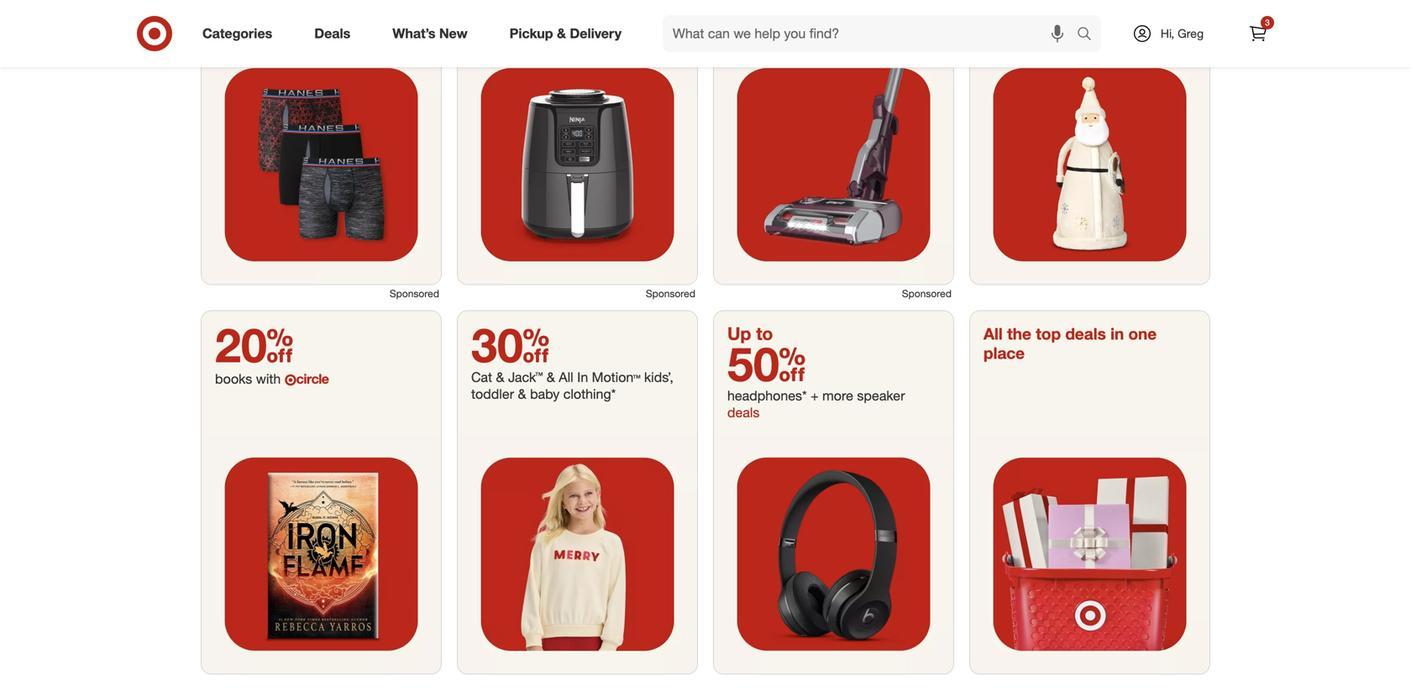 Task type: locate. For each thing, give the bounding box(es) containing it.
pickup & delivery
[[510, 25, 622, 42]]

™ left kids',
[[633, 369, 641, 386]]

what's new
[[393, 25, 468, 42]]

in
[[1111, 324, 1124, 344]]

30
[[471, 316, 550, 374]]

0 horizontal spatial with
[[256, 371, 281, 387]]

the
[[1007, 324, 1032, 344]]

2 ™ from the left
[[633, 369, 641, 386]]

0 vertical spatial deals
[[1066, 324, 1106, 344]]

0 vertical spatial all
[[984, 324, 1003, 344]]

0 vertical spatial circle
[[1134, 15, 1167, 31]]

deals link
[[300, 15, 372, 52]]

all left the
[[984, 324, 1003, 344]]

all the top deals in one place link
[[970, 311, 1210, 674]]

1 vertical spatial with
[[256, 371, 281, 387]]

with down ornaments,
[[1094, 15, 1119, 31]]

™ up "baby"
[[536, 369, 543, 386]]

3 link
[[1240, 15, 1277, 52]]

all
[[984, 324, 1003, 344], [559, 369, 574, 386]]

stockings
[[1032, 15, 1090, 31]]

deals
[[1066, 324, 1106, 344], [728, 405, 760, 421]]

& down jack
[[518, 386, 526, 403]]

pickup
[[510, 25, 553, 42]]

toddler
[[471, 386, 514, 403]]

deals inside headphones* + more speaker deals
[[728, 405, 760, 421]]

decor,
[[1030, 0, 1067, 13]]

circle for books with
[[296, 371, 329, 387]]

0 vertical spatial with
[[1094, 15, 1119, 31]]

50
[[728, 335, 806, 392]]

0 horizontal spatial circle
[[296, 371, 329, 387]]

with
[[1094, 15, 1119, 31], [256, 371, 281, 387]]

1 horizontal spatial all
[[984, 324, 1003, 344]]

&
[[1020, 15, 1029, 31], [557, 25, 566, 42], [496, 369, 504, 386], [547, 369, 555, 386], [518, 386, 526, 403]]

headphones*
[[728, 388, 807, 404]]

circle for holiday decor, ornaments, tree skirts & stockings with
[[1134, 15, 1167, 31]]

tree
[[1142, 0, 1166, 13]]

& inside "link"
[[557, 25, 566, 42]]

ornaments,
[[1071, 0, 1139, 13]]

circle down "tree"
[[1134, 15, 1167, 31]]

deals down headphones*
[[728, 405, 760, 421]]

1 horizontal spatial with
[[1094, 15, 1119, 31]]

1 vertical spatial all
[[559, 369, 574, 386]]

0 horizontal spatial deals
[[728, 405, 760, 421]]

deals left in
[[1066, 324, 1106, 344]]

pickup & delivery link
[[495, 15, 643, 52]]

™
[[536, 369, 543, 386], [633, 369, 641, 386]]

up
[[728, 323, 751, 345]]

one
[[1129, 324, 1157, 344]]

cat
[[471, 369, 492, 386]]

1 horizontal spatial ™
[[633, 369, 641, 386]]

& right the pickup
[[557, 25, 566, 42]]

motion
[[592, 369, 633, 386]]

1 horizontal spatial circle
[[1134, 15, 1167, 31]]

1 vertical spatial deals
[[728, 405, 760, 421]]

0 horizontal spatial ™
[[536, 369, 543, 386]]

with right books in the left of the page
[[256, 371, 281, 387]]

20
[[215, 316, 294, 374]]

categories link
[[188, 15, 293, 52]]

all left the in
[[559, 369, 574, 386]]

1 vertical spatial circle
[[296, 371, 329, 387]]

1 horizontal spatial deals
[[1066, 324, 1106, 344]]

circle
[[1134, 15, 1167, 31], [296, 371, 329, 387]]

& up "baby"
[[547, 369, 555, 386]]

jack
[[508, 369, 536, 386]]

circle right books with
[[296, 371, 329, 387]]

in
[[577, 369, 588, 386]]

& right the skirts
[[1020, 15, 1029, 31]]



Task type: vqa. For each thing, say whether or not it's contained in the screenshot.
"Jack"
yes



Task type: describe. For each thing, give the bounding box(es) containing it.
deals
[[314, 25, 351, 42]]

up to
[[728, 323, 773, 345]]

kids', toddler & baby clothing*
[[471, 369, 674, 403]]

holiday decor, ornaments, tree skirts & stockings with
[[984, 0, 1166, 31]]

books
[[215, 371, 252, 387]]

place
[[984, 344, 1025, 363]]

1 ™ from the left
[[536, 369, 543, 386]]

categories
[[202, 25, 272, 42]]

speaker
[[857, 388, 905, 404]]

to
[[756, 323, 773, 345]]

hi, greg
[[1161, 26, 1204, 41]]

search
[[1069, 27, 1110, 43]]

kids',
[[644, 369, 674, 386]]

more
[[823, 388, 853, 404]]

clothing*
[[563, 386, 616, 403]]

all the top deals in one place
[[984, 324, 1157, 363]]

new
[[439, 25, 468, 42]]

deals inside all the top deals in one place
[[1066, 324, 1106, 344]]

3
[[1265, 17, 1270, 28]]

what's
[[393, 25, 436, 42]]

baby
[[530, 386, 560, 403]]

skirts
[[984, 15, 1016, 31]]

delivery
[[570, 25, 622, 42]]

What can we help you find? suggestions appear below search field
[[663, 15, 1081, 52]]

cat & jack ™ & all in motion ™
[[471, 369, 641, 386]]

what's new link
[[378, 15, 489, 52]]

& inside kids', toddler & baby clothing*
[[518, 386, 526, 403]]

holiday
[[984, 0, 1027, 13]]

+
[[811, 388, 819, 404]]

top
[[1036, 324, 1061, 344]]

books with
[[215, 371, 285, 387]]

search button
[[1069, 15, 1110, 55]]

all inside all the top deals in one place
[[984, 324, 1003, 344]]

with inside holiday decor, ornaments, tree skirts & stockings with
[[1094, 15, 1119, 31]]

greg
[[1178, 26, 1204, 41]]

& inside holiday decor, ornaments, tree skirts & stockings with
[[1020, 15, 1029, 31]]

hi,
[[1161, 26, 1175, 41]]

& up "toddler"
[[496, 369, 504, 386]]

headphones* + more speaker deals
[[728, 388, 905, 421]]

0 horizontal spatial all
[[559, 369, 574, 386]]



